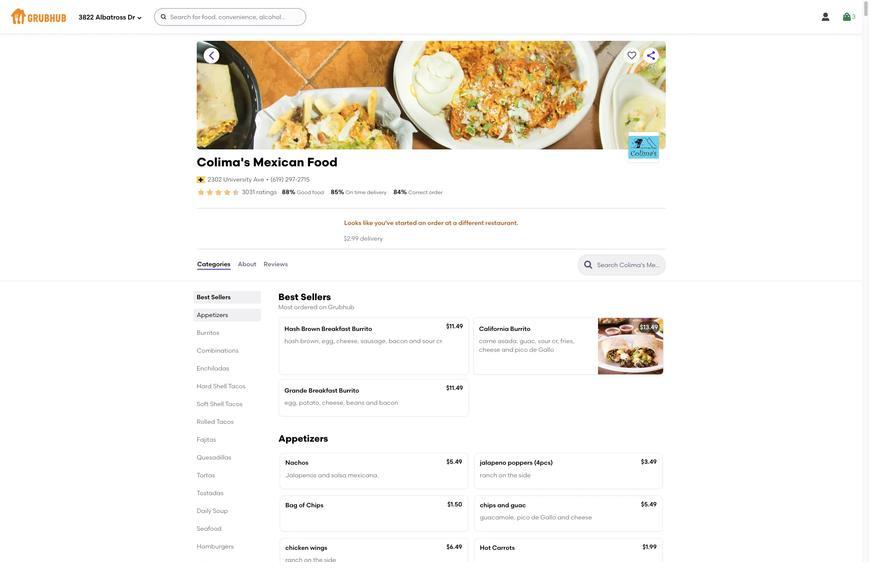 Task type: locate. For each thing, give the bounding box(es) containing it.
svg image inside 3 button
[[843, 12, 853, 22]]

most
[[279, 304, 293, 311]]

hard
[[197, 383, 212, 390]]

shell
[[213, 383, 227, 390], [210, 401, 224, 408]]

tostadas
[[197, 490, 224, 497]]

albatross
[[96, 13, 126, 21]]

1 horizontal spatial on
[[499, 472, 507, 479]]

poppers
[[508, 460, 533, 467]]

2 vertical spatial tacos
[[217, 419, 234, 426]]

1 vertical spatial breakfast
[[309, 387, 338, 395]]

0 vertical spatial cheese
[[480, 347, 501, 354]]

delivery right time
[[367, 190, 387, 196]]

shell inside tab
[[210, 401, 224, 408]]

shell right hard
[[213, 383, 227, 390]]

0 vertical spatial cheese,
[[337, 338, 359, 345]]

0 vertical spatial $11.49
[[447, 323, 463, 330]]

and inside carne asada, guac, sour cr, fries, cheese and pico de gallo
[[502, 347, 514, 354]]

1 vertical spatial $5.49
[[642, 501, 657, 509]]

order right correct
[[429, 190, 443, 196]]

best up appetizers tab
[[197, 294, 210, 301]]

tacos down the soft shell tacos tab
[[217, 419, 234, 426]]

bacon right the sausage,
[[389, 338, 408, 345]]

tacos for hard shell tacos
[[228, 383, 246, 390]]

mexican
[[253, 155, 305, 170]]

3822
[[79, 13, 94, 21]]

chicken
[[286, 545, 309, 552]]

sellers
[[301, 292, 331, 302], [211, 294, 231, 301]]

colima's
[[197, 155, 250, 170]]

hash
[[285, 326, 300, 333]]

1 vertical spatial delivery
[[360, 235, 383, 243]]

best up most
[[279, 292, 299, 302]]

an
[[419, 220, 426, 227]]

colima's mexican food logo image
[[629, 136, 660, 159]]

guacamole,
[[480, 514, 516, 522]]

california burrito
[[480, 326, 531, 333]]

on left the
[[499, 472, 507, 479]]

1 horizontal spatial $5.49
[[642, 501, 657, 509]]

0 vertical spatial pico
[[515, 347, 528, 354]]

grubhub
[[328, 304, 355, 311]]

1 $11.49 from the top
[[447, 323, 463, 330]]

jalapeno
[[480, 460, 507, 467]]

1 vertical spatial on
[[499, 472, 507, 479]]

2715
[[298, 176, 310, 183]]

best inside tab
[[197, 294, 210, 301]]

pico
[[515, 347, 528, 354], [517, 514, 530, 522]]

$5.49 down $3.49
[[642, 501, 657, 509]]

appetizers up nachos
[[279, 434, 328, 445]]

and
[[410, 338, 421, 345], [502, 347, 514, 354], [366, 400, 378, 407], [318, 472, 330, 479], [498, 502, 510, 510], [558, 514, 570, 522]]

guac,
[[520, 338, 537, 345]]

1 vertical spatial bacon
[[380, 400, 399, 407]]

1 horizontal spatial sour
[[538, 338, 551, 345]]

good
[[297, 190, 311, 196]]

hash
[[285, 338, 299, 345]]

food
[[307, 155, 338, 170]]

order left at
[[428, 220, 444, 227]]

1 horizontal spatial egg,
[[322, 338, 335, 345]]

shell for soft
[[210, 401, 224, 408]]

ranch on the side
[[480, 472, 531, 479]]

0 vertical spatial shell
[[213, 383, 227, 390]]

shell right soft
[[210, 401, 224, 408]]

1 vertical spatial egg,
[[285, 400, 298, 407]]

shell inside tab
[[213, 383, 227, 390]]

about button
[[238, 249, 257, 281]]

sour inside carne asada, guac, sour cr, fries, cheese and pico de gallo
[[538, 338, 551, 345]]

de right guacamole,
[[532, 514, 539, 522]]

rolled tacos tab
[[197, 418, 258, 427]]

best for best sellers most ordered on grubhub
[[279, 292, 299, 302]]

• (619) 297-2715
[[267, 176, 310, 183]]

1 vertical spatial $11.49
[[447, 385, 463, 392]]

combinations
[[197, 347, 239, 355]]

california
[[480, 326, 509, 333]]

0 vertical spatial on
[[319, 304, 327, 311]]

sellers for best sellers
[[211, 294, 231, 301]]

soft
[[197, 401, 209, 408]]

soft shell tacos tab
[[197, 400, 258, 409]]

looks like you've started an order at a different restaurant.
[[345, 220, 519, 227]]

1 vertical spatial appetizers
[[279, 434, 328, 445]]

time
[[355, 190, 366, 196]]

sellers inside best sellers most ordered on grubhub
[[301, 292, 331, 302]]

chips
[[307, 502, 324, 510]]

1 vertical spatial de
[[532, 514, 539, 522]]

order
[[429, 190, 443, 196], [428, 220, 444, 227]]

3822 albatross dr
[[79, 13, 135, 21]]

$5.49 left the 'jalapeno'
[[447, 459, 463, 466]]

quesadillas tab
[[197, 453, 258, 462]]

3031
[[242, 189, 255, 196]]

appetizers inside tab
[[197, 312, 228, 319]]

0 vertical spatial gallo
[[539, 347, 555, 354]]

rolled
[[197, 419, 215, 426]]

delivery down like
[[360, 235, 383, 243]]

egg, down 'grande'
[[285, 400, 298, 407]]

egg, down hash brown breakfast burrito
[[322, 338, 335, 345]]

seafood
[[197, 525, 222, 533]]

cheese
[[480, 347, 501, 354], [571, 514, 593, 522]]

breakfast down grubhub
[[322, 326, 351, 333]]

0 vertical spatial de
[[530, 347, 537, 354]]

0 vertical spatial $5.49
[[447, 459, 463, 466]]

cheese, down grande breakfast burrito
[[322, 400, 345, 407]]

(619) 297-2715 button
[[271, 176, 310, 184]]

on right ordered
[[319, 304, 327, 311]]

bacon right beans
[[380, 400, 399, 407]]

carrots
[[493, 545, 515, 552]]

0 horizontal spatial $5.49
[[447, 459, 463, 466]]

fries,
[[561, 338, 575, 345]]

appetizers down best sellers
[[197, 312, 228, 319]]

best for best sellers
[[197, 294, 210, 301]]

asada,
[[498, 338, 519, 345]]

sour left cr.
[[423, 338, 435, 345]]

jalapenos and salsa mexicana.
[[286, 472, 379, 479]]

0 horizontal spatial appetizers
[[197, 312, 228, 319]]

daily
[[197, 508, 212, 515]]

2302 university ave
[[208, 176, 264, 183]]

gallo
[[539, 347, 555, 354], [541, 514, 557, 522]]

best
[[279, 292, 299, 302], [197, 294, 210, 301]]

0 vertical spatial delivery
[[367, 190, 387, 196]]

1 vertical spatial order
[[428, 220, 444, 227]]

0 vertical spatial breakfast
[[322, 326, 351, 333]]

0 vertical spatial appetizers
[[197, 312, 228, 319]]

0 horizontal spatial best
[[197, 294, 210, 301]]

bag
[[286, 502, 298, 510]]

caret left icon image
[[207, 50, 217, 61]]

de inside carne asada, guac, sour cr, fries, cheese and pico de gallo
[[530, 347, 537, 354]]

on time delivery
[[346, 190, 387, 196]]

appetizers tab
[[197, 311, 258, 320]]

sausage,
[[361, 338, 388, 345]]

daily soup tab
[[197, 507, 258, 516]]

pico down guac
[[517, 514, 530, 522]]

1 horizontal spatial best
[[279, 292, 299, 302]]

cheese, down hash brown breakfast burrito
[[337, 338, 359, 345]]

salsa
[[332, 472, 347, 479]]

rolled tacos
[[197, 419, 234, 426]]

search icon image
[[584, 260, 594, 270]]

dr
[[128, 13, 135, 21]]

breakfast up potato,
[[309, 387, 338, 395]]

0 horizontal spatial sour
[[423, 338, 435, 345]]

burrito
[[352, 326, 372, 333], [511, 326, 531, 333], [339, 387, 360, 395]]

$2.99 delivery
[[344, 235, 383, 243]]

tortas tab
[[197, 471, 258, 480]]

$5.49 for guacamole, pico de gallo and cheese
[[642, 501, 657, 509]]

chicken wings
[[286, 545, 328, 552]]

breakfast
[[322, 326, 351, 333], [309, 387, 338, 395]]

0 vertical spatial bacon
[[389, 338, 408, 345]]

star icon image
[[197, 188, 206, 197], [206, 188, 214, 197], [214, 188, 223, 197], [223, 188, 232, 197], [232, 188, 240, 197], [232, 188, 240, 197]]

soft shell tacos
[[197, 401, 243, 408]]

3 button
[[843, 9, 857, 25]]

hamburgers tab
[[197, 542, 258, 552]]

potato,
[[299, 400, 321, 407]]

1 vertical spatial cheese,
[[322, 400, 345, 407]]

tacos down hard shell tacos tab
[[225, 401, 243, 408]]

tostadas tab
[[197, 489, 258, 498]]

sour left cr,
[[538, 338, 551, 345]]

sellers for best sellers most ordered on grubhub
[[301, 292, 331, 302]]

1 vertical spatial cheese
[[571, 514, 593, 522]]

0 horizontal spatial sellers
[[211, 294, 231, 301]]

sellers up ordered
[[301, 292, 331, 302]]

2 $11.49 from the top
[[447, 385, 463, 392]]

(4pcs)
[[535, 460, 553, 467]]

1 vertical spatial tacos
[[225, 401, 243, 408]]

0 vertical spatial tacos
[[228, 383, 246, 390]]

tab
[[197, 560, 258, 563]]

sellers inside tab
[[211, 294, 231, 301]]

1 vertical spatial shell
[[210, 401, 224, 408]]

at
[[446, 220, 452, 227]]

university
[[223, 176, 252, 183]]

the
[[508, 472, 518, 479]]

88
[[282, 189, 290, 196]]

best sellers tab
[[197, 293, 258, 302]]

daily soup
[[197, 508, 228, 515]]

0 horizontal spatial cheese
[[480, 347, 501, 354]]

hot carrots
[[480, 545, 515, 552]]

tacos up the soft shell tacos tab
[[228, 383, 246, 390]]

brown
[[302, 326, 320, 333]]

pico down the guac,
[[515, 347, 528, 354]]

$5.49
[[447, 459, 463, 466], [642, 501, 657, 509]]

•
[[267, 176, 269, 183]]

0 vertical spatial egg,
[[322, 338, 335, 345]]

sellers up appetizers tab
[[211, 294, 231, 301]]

$2.99
[[344, 235, 359, 243]]

svg image
[[821, 12, 832, 22], [843, 12, 853, 22], [160, 13, 167, 20], [137, 15, 142, 20]]

tacos inside tab
[[225, 401, 243, 408]]

burrito up the guac,
[[511, 326, 531, 333]]

1 horizontal spatial sellers
[[301, 292, 331, 302]]

bag of chips
[[286, 502, 324, 510]]

0 horizontal spatial on
[[319, 304, 327, 311]]

de down the guac,
[[530, 347, 537, 354]]

(619)
[[271, 176, 284, 183]]

best inside best sellers most ordered on grubhub
[[279, 292, 299, 302]]

2 sour from the left
[[538, 338, 551, 345]]



Task type: vqa. For each thing, say whether or not it's contained in the screenshot.
Burritos Tab on the bottom of page
yes



Task type: describe. For each thing, give the bounding box(es) containing it.
ratings
[[257, 189, 277, 196]]

you've
[[375, 220, 394, 227]]

tacos for soft shell tacos
[[225, 401, 243, 408]]

subscription pass image
[[197, 176, 206, 183]]

reviews button
[[264, 249, 289, 281]]

chips
[[480, 502, 496, 510]]

mexicana.
[[348, 472, 379, 479]]

Search Colima's Mexican Food search field
[[597, 261, 663, 269]]

$5.49 for jalapenos and salsa mexicana.
[[447, 459, 463, 466]]

1 vertical spatial gallo
[[541, 514, 557, 522]]

ranch
[[480, 472, 498, 479]]

order inside looks like you've started an order at a different restaurant. button
[[428, 220, 444, 227]]

seafood tab
[[197, 525, 258, 534]]

hot
[[480, 545, 491, 552]]

chips and guac
[[480, 502, 527, 510]]

nachos
[[286, 460, 309, 467]]

hamburgers
[[197, 543, 234, 551]]

1 horizontal spatial appetizers
[[279, 434, 328, 445]]

1 horizontal spatial cheese
[[571, 514, 593, 522]]

on
[[346, 190, 354, 196]]

tortas
[[197, 472, 215, 479]]

save this restaurant button
[[625, 48, 640, 63]]

main navigation navigation
[[0, 0, 863, 34]]

carne
[[480, 338, 497, 345]]

soup
[[213, 508, 228, 515]]

brown,
[[301, 338, 321, 345]]

jalapenos
[[286, 472, 317, 479]]

hard shell tacos tab
[[197, 382, 258, 391]]

burritos tab
[[197, 329, 258, 338]]

cr,
[[553, 338, 560, 345]]

ordered
[[294, 304, 318, 311]]

enchiladas tab
[[197, 364, 258, 373]]

california burrito image
[[599, 318, 664, 375]]

85
[[331, 189, 339, 196]]

best sellers most ordered on grubhub
[[279, 292, 355, 311]]

cheese inside carne asada, guac, sour cr, fries, cheese and pico de gallo
[[480, 347, 501, 354]]

0 horizontal spatial egg,
[[285, 400, 298, 407]]

looks
[[345, 220, 362, 227]]

good food
[[297, 190, 324, 196]]

about
[[238, 261, 257, 268]]

egg, potato, cheese, beans and bacon
[[285, 400, 399, 407]]

best sellers
[[197, 294, 231, 301]]

$11.49 for hash brown, egg, cheese, sausage, bacon and sour cr.
[[447, 323, 463, 330]]

started
[[396, 220, 417, 227]]

jalapeno poppers (4pcs)
[[480, 460, 553, 467]]

hard shell tacos
[[197, 383, 246, 390]]

Search for food, convenience, alcohol... search field
[[154, 8, 306, 26]]

correct order
[[409, 190, 443, 196]]

$6.49
[[447, 544, 463, 551]]

side
[[519, 472, 531, 479]]

beans
[[347, 400, 365, 407]]

$1.99
[[643, 544, 657, 551]]

84
[[394, 189, 401, 196]]

$3.49
[[642, 459, 657, 466]]

0 vertical spatial order
[[429, 190, 443, 196]]

shell for hard
[[213, 383, 227, 390]]

quesadillas
[[197, 454, 232, 462]]

$1.50
[[448, 501, 463, 509]]

$13.49
[[641, 324, 659, 331]]

food
[[313, 190, 324, 196]]

colima's mexican food
[[197, 155, 338, 170]]

fajitas tab
[[197, 435, 258, 445]]

burrito up beans
[[339, 387, 360, 395]]

like
[[363, 220, 373, 227]]

share icon image
[[647, 50, 657, 61]]

of
[[299, 502, 305, 510]]

save this restaurant image
[[627, 50, 638, 61]]

1 sour from the left
[[423, 338, 435, 345]]

ave
[[254, 176, 264, 183]]

enchiladas
[[197, 365, 229, 372]]

restaurant.
[[486, 220, 519, 227]]

correct
[[409, 190, 428, 196]]

gallo inside carne asada, guac, sour cr, fries, cheese and pico de gallo
[[539, 347, 555, 354]]

2302
[[208, 176, 222, 183]]

a
[[453, 220, 457, 227]]

pico inside carne asada, guac, sour cr, fries, cheese and pico de gallo
[[515, 347, 528, 354]]

1 vertical spatial pico
[[517, 514, 530, 522]]

burrito up hash brown, egg, cheese, sausage, bacon and sour cr.
[[352, 326, 372, 333]]

looks like you've started an order at a different restaurant. button
[[344, 214, 519, 233]]

on inside best sellers most ordered on grubhub
[[319, 304, 327, 311]]

grande breakfast burrito
[[285, 387, 360, 395]]

combinations tab
[[197, 346, 258, 355]]

grande
[[285, 387, 307, 395]]

bacon for sausage,
[[389, 338, 408, 345]]

burritos
[[197, 329, 219, 337]]

hash brown, egg, cheese, sausage, bacon and sour cr.
[[285, 338, 444, 345]]

wings
[[310, 545, 328, 552]]

$11.49 for egg, potato, cheese, beans and bacon
[[447, 385, 463, 392]]

bacon for and
[[380, 400, 399, 407]]

cr.
[[437, 338, 444, 345]]

297-
[[286, 176, 298, 183]]



